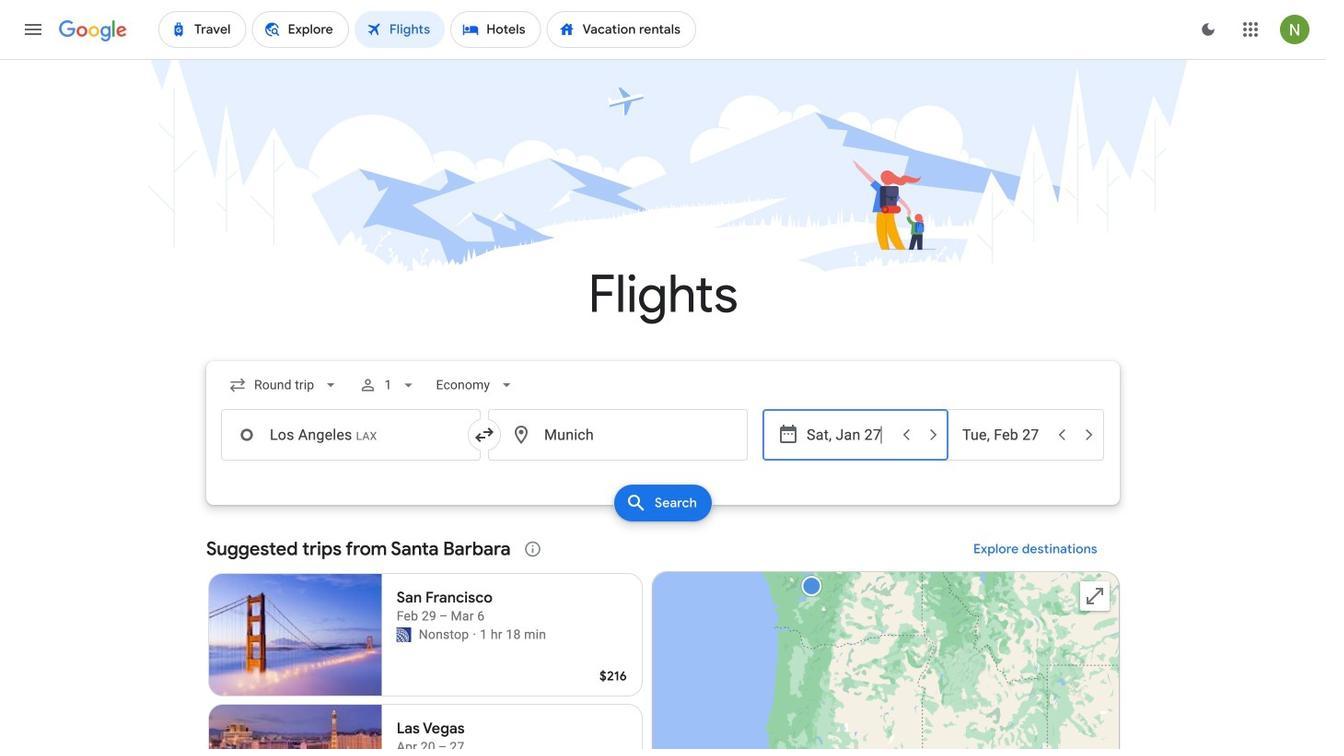 Task type: locate. For each thing, give the bounding box(es) containing it.
main menu image
[[22, 18, 44, 41]]

Departure text field
[[807, 410, 892, 460]]

swap origin and destination. image
[[474, 424, 496, 446]]

None field
[[221, 369, 348, 402], [429, 369, 523, 402], [221, 369, 348, 402], [429, 369, 523, 402]]

 image
[[473, 626, 477, 644]]

 image inside suggested trips from santa barbara region
[[473, 626, 477, 644]]

None text field
[[221, 409, 481, 461], [488, 409, 748, 461], [221, 409, 481, 461], [488, 409, 748, 461]]

216 US dollars text field
[[600, 668, 628, 685]]



Task type: vqa. For each thing, say whether or not it's contained in the screenshot.
Swap origin and destination. Image
yes



Task type: describe. For each thing, give the bounding box(es) containing it.
united image
[[397, 628, 412, 642]]

Return text field
[[963, 410, 1048, 460]]

suggested trips from santa barbara region
[[206, 527, 1121, 749]]

change appearance image
[[1187, 7, 1231, 52]]

Flight search field
[[192, 361, 1135, 527]]



